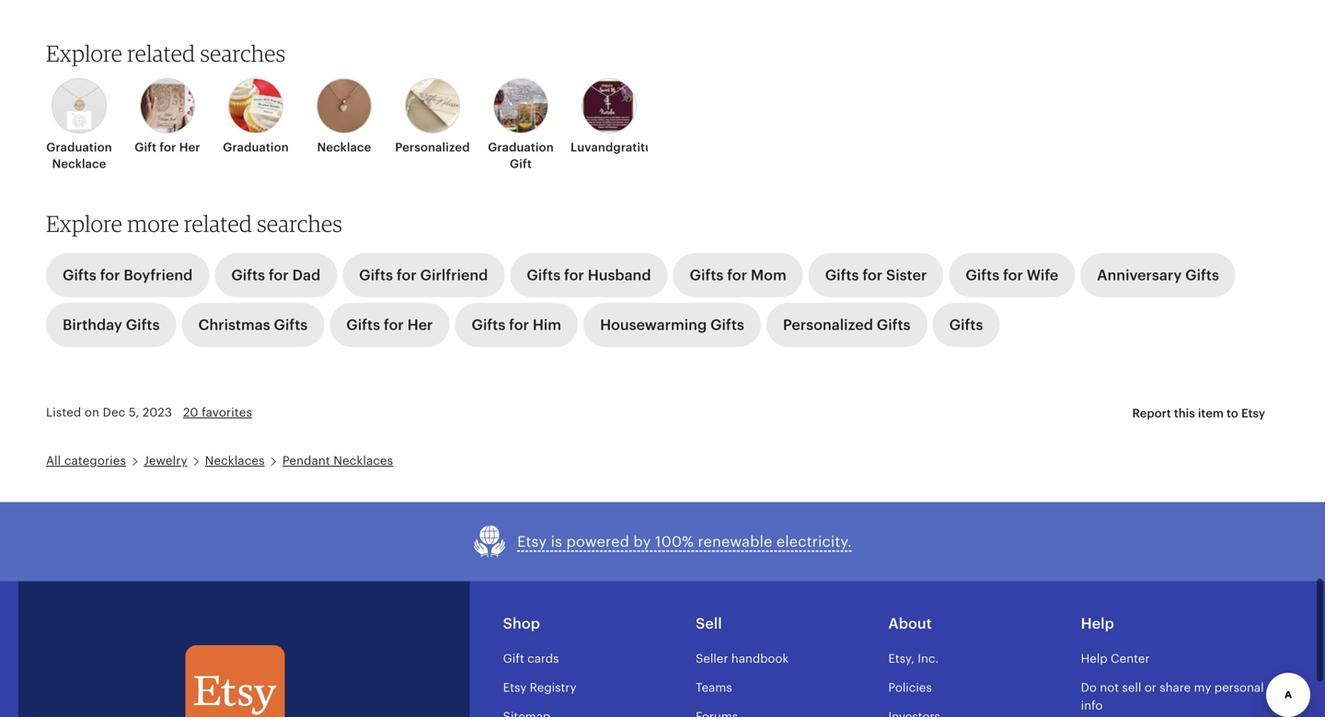Task type: describe. For each thing, give the bounding box(es) containing it.
my
[[1195, 681, 1212, 695]]

pendant necklaces link
[[282, 454, 393, 468]]

christmas gifts
[[198, 317, 308, 333]]

policies link
[[889, 681, 932, 695]]

jewelry link
[[144, 454, 187, 468]]

renewable
[[698, 533, 773, 550]]

gifts for boyfriend
[[63, 267, 193, 284]]

for for gift for her
[[160, 140, 176, 154]]

luvandgratitude
[[571, 140, 668, 154]]

gifts for wife link
[[950, 253, 1076, 297]]

gift for her link
[[129, 78, 206, 156]]

for for gifts for girlfriend
[[397, 267, 417, 284]]

explore related searches region
[[35, 39, 1291, 205]]

teams link
[[696, 681, 732, 695]]

graduation for graduation necklace
[[46, 140, 112, 154]]

personal
[[1215, 681, 1265, 695]]

5,
[[129, 406, 139, 419]]

item
[[1199, 407, 1224, 420]]

gifts for girlfriend link
[[343, 253, 505, 297]]

personalized for personalized gifts
[[783, 317, 874, 333]]

gifts for dad
[[231, 267, 321, 284]]

gifts inside gifts for mom link
[[690, 267, 724, 284]]

share
[[1160, 681, 1191, 695]]

housewarming gifts
[[600, 317, 745, 333]]

center
[[1111, 652, 1150, 666]]

do not sell or share my personal info link
[[1081, 681, 1265, 713]]

him
[[533, 317, 562, 333]]

explore more related searches
[[46, 210, 343, 237]]

inc.
[[918, 652, 939, 666]]

explore for explore more related searches
[[46, 210, 123, 237]]

jewelry
[[144, 454, 187, 468]]

etsy for etsy is powered by 100% renewable electricity.
[[517, 533, 547, 550]]

graduation link
[[217, 78, 295, 156]]

more
[[127, 210, 179, 237]]

graduation necklace
[[46, 140, 112, 171]]

1 vertical spatial related
[[184, 210, 252, 237]]

for for gifts for sister
[[863, 267, 883, 284]]

info
[[1081, 699, 1103, 713]]

graduation for graduation gift
[[488, 140, 554, 154]]

20 favorites
[[183, 406, 252, 419]]

help for help center
[[1081, 652, 1108, 666]]

anniversary
[[1098, 267, 1182, 284]]

gifts inside "christmas gifts" link
[[274, 317, 308, 333]]

searches inside region
[[200, 39, 286, 67]]

gifts inside gifts for girlfriend link
[[359, 267, 393, 284]]

pendant necklaces
[[282, 454, 393, 468]]

2 necklaces from the left
[[334, 454, 393, 468]]

on
[[85, 406, 100, 419]]

gifts inside gifts for boyfriend link
[[63, 267, 97, 284]]

gifts inside personalized gifts link
[[877, 317, 911, 333]]

gift cards
[[503, 652, 559, 666]]

teams
[[696, 681, 732, 695]]

gifts inside "gifts for husband" link
[[527, 267, 561, 284]]

gifts for wife
[[966, 267, 1059, 284]]

gifts for sister link
[[809, 253, 944, 297]]

etsy is powered by 100% renewable electricity.
[[517, 533, 852, 550]]

graduation gift
[[488, 140, 554, 171]]

for for gifts for dad
[[269, 267, 289, 284]]

gifts for him link
[[455, 303, 578, 347]]

all categories
[[46, 454, 126, 468]]

gifts inside gifts for sister link
[[826, 267, 859, 284]]

favorites
[[202, 406, 252, 419]]

for for gifts for mom
[[728, 267, 748, 284]]

gifts for mom
[[690, 267, 787, 284]]

handbook
[[732, 652, 789, 666]]

gifts inside birthday gifts link
[[126, 317, 160, 333]]

gifts for dad link
[[215, 253, 337, 297]]

20
[[183, 406, 198, 419]]

policies
[[889, 681, 932, 695]]

gifts for sister
[[826, 267, 927, 284]]

gifts for her link
[[330, 303, 450, 347]]

graduation necklace link
[[41, 78, 118, 172]]

report this item to etsy
[[1133, 407, 1266, 420]]

housewarming
[[600, 317, 707, 333]]

etsy,
[[889, 652, 915, 666]]

etsy registry link
[[503, 681, 577, 695]]

listed on dec 5, 2023
[[46, 406, 172, 419]]

seller handbook link
[[696, 652, 789, 666]]

gifts for mom link
[[673, 253, 803, 297]]

gift for her
[[135, 140, 200, 154]]

for for gifts for husband
[[564, 267, 584, 284]]

girlfriend
[[420, 267, 488, 284]]

1 necklaces from the left
[[205, 454, 265, 468]]

gifts for boyfriend link
[[46, 253, 209, 297]]

necklace link
[[306, 78, 383, 156]]



Task type: locate. For each thing, give the bounding box(es) containing it.
powered
[[567, 533, 630, 550]]

gifts down the sister
[[877, 317, 911, 333]]

report
[[1133, 407, 1172, 420]]

2023
[[143, 406, 172, 419]]

0 horizontal spatial her
[[179, 140, 200, 154]]

her
[[179, 140, 200, 154], [408, 317, 433, 333]]

all
[[46, 454, 61, 468]]

gifts down gifts for dad link
[[274, 317, 308, 333]]

1 vertical spatial her
[[408, 317, 433, 333]]

for up more
[[160, 140, 176, 154]]

0 horizontal spatial personalized
[[395, 140, 470, 154]]

for left the boyfriend
[[100, 267, 120, 284]]

for left the wife
[[1004, 267, 1024, 284]]

necklaces down 'favorites'
[[205, 454, 265, 468]]

100%
[[655, 533, 694, 550]]

birthday
[[63, 317, 122, 333]]

0 vertical spatial etsy
[[1242, 407, 1266, 420]]

0 vertical spatial gift
[[135, 140, 157, 154]]

3 graduation from the left
[[488, 140, 554, 154]]

etsy down gift cards link
[[503, 681, 527, 695]]

1 vertical spatial necklace
[[52, 157, 106, 171]]

gift cards link
[[503, 652, 559, 666]]

gift inside graduation gift
[[510, 157, 532, 171]]

gifts down "gifts for mom"
[[711, 317, 745, 333]]

1 horizontal spatial graduation
[[223, 140, 289, 154]]

help center
[[1081, 652, 1150, 666]]

boyfriend
[[124, 267, 193, 284]]

gifts inside housewarming gifts link
[[711, 317, 745, 333]]

gifts left him
[[472, 317, 506, 333]]

graduation for graduation
[[223, 140, 289, 154]]

gift for cards
[[503, 652, 525, 666]]

husband
[[588, 267, 651, 284]]

etsy inside button
[[1242, 407, 1266, 420]]

personalized inside explore related searches region
[[395, 140, 470, 154]]

gifts up birthday
[[63, 267, 97, 284]]

gifts inside gifts for her link
[[347, 317, 380, 333]]

explore inside region
[[46, 39, 123, 67]]

help for help
[[1081, 615, 1115, 632]]

related up gift for her link
[[127, 39, 196, 67]]

wife
[[1027, 267, 1059, 284]]

gifts inside gifts for dad link
[[231, 267, 265, 284]]

anniversary gifts
[[1098, 267, 1220, 284]]

0 vertical spatial related
[[127, 39, 196, 67]]

seller
[[696, 652, 729, 666]]

gifts for him
[[472, 317, 562, 333]]

1 vertical spatial gift
[[510, 157, 532, 171]]

searches up dad
[[257, 210, 343, 237]]

1 vertical spatial explore
[[46, 210, 123, 237]]

help up the do
[[1081, 652, 1108, 666]]

necklace inside graduation necklace
[[52, 157, 106, 171]]

0 vertical spatial help
[[1081, 615, 1115, 632]]

1 vertical spatial help
[[1081, 652, 1108, 666]]

cards
[[528, 652, 559, 666]]

etsy, inc. link
[[889, 652, 939, 666]]

this
[[1175, 407, 1196, 420]]

gifts right birthday
[[126, 317, 160, 333]]

gifts down the 'gifts for girlfriend'
[[347, 317, 380, 333]]

2 horizontal spatial graduation
[[488, 140, 554, 154]]

explore for explore related searches
[[46, 39, 123, 67]]

for left husband
[[564, 267, 584, 284]]

explore related searches
[[46, 39, 286, 67]]

help center link
[[1081, 652, 1150, 666]]

for left dad
[[269, 267, 289, 284]]

1 explore from the top
[[46, 39, 123, 67]]

listed
[[46, 406, 81, 419]]

gifts inside anniversary gifts link
[[1186, 267, 1220, 284]]

etsy left is
[[517, 533, 547, 550]]

for for gifts for her
[[384, 317, 404, 333]]

1 horizontal spatial necklaces
[[334, 454, 393, 468]]

gifts inside "gifts for him" link
[[472, 317, 506, 333]]

for left him
[[509, 317, 529, 333]]

personalized left graduation gift
[[395, 140, 470, 154]]

related
[[127, 39, 196, 67], [184, 210, 252, 237]]

help
[[1081, 615, 1115, 632], [1081, 652, 1108, 666]]

gift for for
[[135, 140, 157, 154]]

do
[[1081, 681, 1097, 695]]

to
[[1227, 407, 1239, 420]]

2 vertical spatial etsy
[[503, 681, 527, 695]]

her for gifts for her
[[408, 317, 433, 333]]

registry
[[530, 681, 577, 695]]

for inside explore related searches region
[[160, 140, 176, 154]]

seller handbook
[[696, 652, 789, 666]]

luvandgratitude link
[[571, 78, 668, 156]]

2 graduation from the left
[[223, 140, 289, 154]]

personalized gifts
[[783, 317, 911, 333]]

for left girlfriend
[[397, 267, 417, 284]]

1 horizontal spatial her
[[408, 317, 433, 333]]

by
[[634, 533, 651, 550]]

her for gift for her
[[179, 140, 200, 154]]

gifts right anniversary
[[1186, 267, 1220, 284]]

0 vertical spatial personalized
[[395, 140, 470, 154]]

dec
[[103, 406, 126, 419]]

etsy for etsy registry
[[503, 681, 527, 695]]

etsy
[[1242, 407, 1266, 420], [517, 533, 547, 550], [503, 681, 527, 695]]

for for gifts for him
[[509, 317, 529, 333]]

for left the sister
[[863, 267, 883, 284]]

related right more
[[184, 210, 252, 237]]

her left graduation link
[[179, 140, 200, 154]]

gifts up housewarming gifts link
[[690, 267, 724, 284]]

0 vertical spatial explore
[[46, 39, 123, 67]]

personalized link
[[394, 78, 471, 156]]

personalized
[[395, 140, 470, 154], [783, 317, 874, 333]]

2 explore from the top
[[46, 210, 123, 237]]

0 vertical spatial necklace
[[317, 140, 371, 154]]

do not sell or share my personal info
[[1081, 681, 1265, 713]]

graduation gift link
[[482, 78, 560, 172]]

etsy, inc.
[[889, 652, 939, 666]]

1 horizontal spatial necklace
[[317, 140, 371, 154]]

or
[[1145, 681, 1157, 695]]

mom
[[751, 267, 787, 284]]

graduation
[[46, 140, 112, 154], [223, 140, 289, 154], [488, 140, 554, 154]]

0 vertical spatial searches
[[200, 39, 286, 67]]

related inside region
[[127, 39, 196, 67]]

2 help from the top
[[1081, 652, 1108, 666]]

0 horizontal spatial necklace
[[52, 157, 106, 171]]

necklaces
[[205, 454, 265, 468], [334, 454, 393, 468]]

gifts link
[[933, 303, 1000, 347]]

0 vertical spatial her
[[179, 140, 200, 154]]

personalized down gifts for sister
[[783, 317, 874, 333]]

gifts for husband link
[[510, 253, 668, 297]]

gifts inside gifts for wife link
[[966, 267, 1000, 284]]

explore up 'gifts for boyfriend'
[[46, 210, 123, 237]]

etsy right to
[[1242, 407, 1266, 420]]

all categories link
[[46, 454, 126, 468]]

help up help center link
[[1081, 615, 1115, 632]]

searches up graduation link
[[200, 39, 286, 67]]

gifts inside 'gifts' link
[[950, 317, 984, 333]]

dad
[[292, 267, 321, 284]]

gifts for husband
[[527, 267, 651, 284]]

her inside explore related searches region
[[179, 140, 200, 154]]

sister
[[887, 267, 927, 284]]

0 horizontal spatial necklaces
[[205, 454, 265, 468]]

christmas gifts link
[[182, 303, 324, 347]]

1 vertical spatial searches
[[257, 210, 343, 237]]

for for gifts for boyfriend
[[100, 267, 120, 284]]

shop
[[503, 615, 540, 632]]

gifts up 'gifts' link
[[966, 267, 1000, 284]]

1 help from the top
[[1081, 615, 1115, 632]]

1 graduation from the left
[[46, 140, 112, 154]]

for left "mom"
[[728, 267, 748, 284]]

gifts down gifts for wife link
[[950, 317, 984, 333]]

for
[[160, 140, 176, 154], [100, 267, 120, 284], [269, 267, 289, 284], [397, 267, 417, 284], [564, 267, 584, 284], [728, 267, 748, 284], [863, 267, 883, 284], [1004, 267, 1024, 284], [384, 317, 404, 333], [509, 317, 529, 333]]

etsy is powered by 100% renewable electricity. button
[[473, 524, 852, 559]]

1 vertical spatial etsy
[[517, 533, 547, 550]]

explore
[[46, 39, 123, 67], [46, 210, 123, 237]]

for for gifts for wife
[[1004, 267, 1024, 284]]

necklaces right pendant
[[334, 454, 393, 468]]

for down gifts for girlfriend link
[[384, 317, 404, 333]]

0 horizontal spatial graduation
[[46, 140, 112, 154]]

1 vertical spatial personalized
[[783, 317, 874, 333]]

is
[[551, 533, 563, 550]]

report this item to etsy button
[[1119, 397, 1280, 430]]

gifts for girlfriend
[[359, 267, 488, 284]]

gifts up gifts for her link
[[359, 267, 393, 284]]

necklaces link
[[205, 454, 265, 468]]

personalized gifts link
[[767, 303, 928, 347]]

christmas
[[198, 317, 270, 333]]

20 favorites link
[[183, 406, 252, 419]]

gifts up "christmas gifts" link
[[231, 267, 265, 284]]

birthday gifts
[[63, 317, 160, 333]]

explore up graduation necklace link
[[46, 39, 123, 67]]

categories
[[64, 454, 126, 468]]

anniversary gifts link
[[1081, 253, 1236, 297]]

gifts up him
[[527, 267, 561, 284]]

1 horizontal spatial personalized
[[783, 317, 874, 333]]

birthday gifts link
[[46, 303, 176, 347]]

personalized for personalized
[[395, 140, 470, 154]]

gifts for her
[[347, 317, 433, 333]]

2 vertical spatial gift
[[503, 652, 525, 666]]

pendant
[[282, 454, 330, 468]]

gifts up personalized gifts
[[826, 267, 859, 284]]

her down gifts for girlfriend link
[[408, 317, 433, 333]]

etsy inside button
[[517, 533, 547, 550]]

electricity.
[[777, 533, 852, 550]]

gift
[[135, 140, 157, 154], [510, 157, 532, 171], [503, 652, 525, 666]]

about
[[889, 615, 932, 632]]



Task type: vqa. For each thing, say whether or not it's contained in the screenshot.
for's Gift
yes



